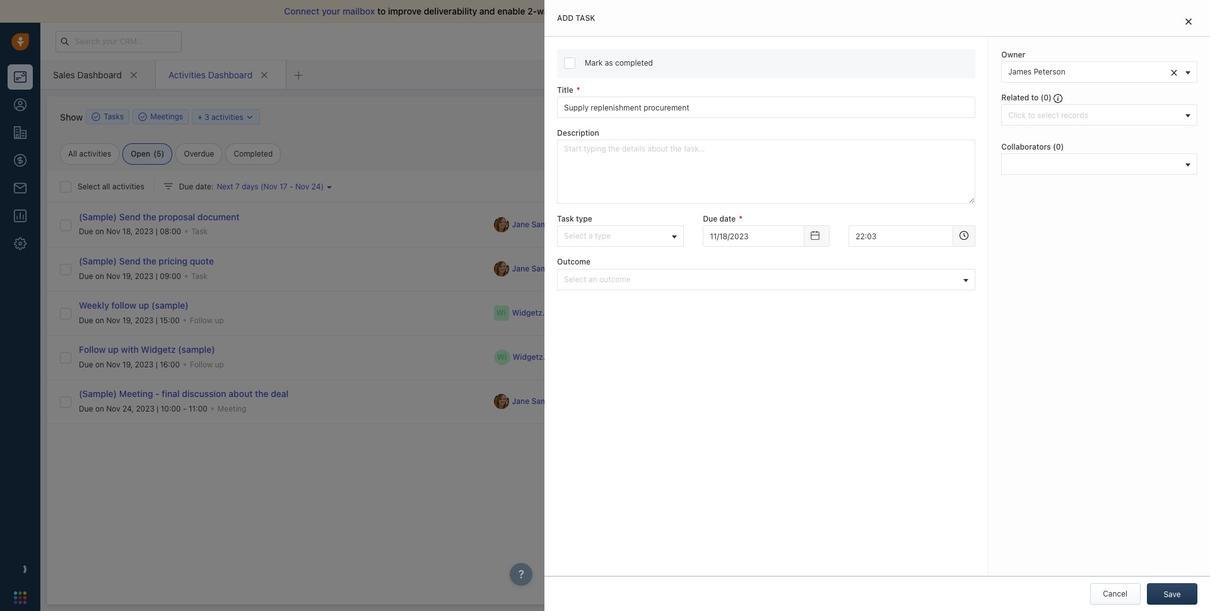Task type: vqa. For each thing, say whether or not it's contained in the screenshot.
from
no



Task type: describe. For each thing, give the bounding box(es) containing it.
select a type button
[[558, 226, 684, 247]]

overdue
[[184, 149, 214, 158]]

show
[[60, 111, 83, 122]]

11:00
[[189, 404, 208, 413]]

(sample) for (sample) meeting - final discussion about the deal
[[79, 388, 117, 399]]

final
[[162, 388, 180, 399]]

sampleton for (sample) send the proposal document
[[532, 220, 571, 229]]

08:00
[[160, 227, 181, 236]]

| for proposal
[[156, 227, 158, 236]]

activities
[[169, 69, 206, 80]]

1 horizontal spatial 0
[[1057, 142, 1062, 152]]

16:00
[[160, 360, 180, 369]]

save button
[[1148, 583, 1198, 605]]

task for document
[[191, 227, 208, 236]]

| for pricing
[[156, 271, 158, 281]]

2 horizontal spatial -
[[290, 182, 293, 191]]

complete for (sample) send the pricing quote
[[772, 264, 805, 273]]

as
[[605, 58, 613, 68]]

any
[[1038, 539, 1051, 548]]

on for (sample) send the pricing quote
[[95, 271, 104, 281]]

sales dashboard
[[53, 69, 122, 80]]

conversations.
[[613, 6, 674, 16]]

explore
[[972, 36, 1000, 45]]

proposal
[[159, 212, 195, 222]]

your
[[322, 6, 341, 16]]

| for widgetz
[[156, 360, 158, 369]]

sales
[[53, 69, 75, 80]]

due on nov 19, 2023 | 09:00
[[79, 271, 181, 281]]

due date:
[[179, 182, 214, 191]]

weekly
[[79, 300, 109, 311]]

0 vertical spatial days
[[933, 37, 948, 45]]

follow
[[112, 300, 136, 311]]

jane sampleton (sample) link for (sample) send the pricing quote
[[512, 264, 606, 274]]

meetings
[[150, 112, 183, 121]]

task inside "×" tab panel
[[558, 214, 574, 224]]

connect for connect video conferencing + calendar
[[867, 160, 898, 170]]

mark complete for quote
[[752, 264, 805, 273]]

teams
[[975, 178, 998, 188]]

24
[[312, 182, 321, 191]]

way
[[537, 6, 554, 16]]

add meeting
[[735, 112, 780, 121]]

follow up with widgetz (sample) link
[[79, 344, 215, 355]]

related to ( 0 )
[[1002, 93, 1054, 102]]

(sample) send the pricing quote
[[79, 256, 214, 267]]

2023 for pricing
[[135, 271, 154, 281]]

follow for weekly follow up (sample)
[[190, 315, 213, 325]]

2 vertical spatial -
[[183, 404, 187, 413]]

× tab panel
[[545, 0, 1211, 611]]

meeting
[[751, 112, 780, 121]]

due date
[[703, 214, 736, 224]]

connect for connect your mailbox to improve deliverability and enable 2-way sync of email conversations.
[[284, 6, 320, 16]]

configure
[[1001, 98, 1036, 108]]

description
[[558, 128, 600, 138]]

1 horizontal spatial meeting
[[218, 404, 247, 413]]

+ 3 activities
[[198, 112, 244, 122]]

due for weekly follow up (sample)
[[79, 315, 93, 325]]

owner
[[1002, 50, 1026, 59]]

email
[[589, 6, 611, 16]]

-- text field
[[703, 226, 805, 247]]

follow for follow up with widgetz (sample)
[[190, 360, 213, 369]]

mark for quote
[[752, 264, 770, 273]]

up up discussion
[[215, 360, 224, 369]]

to inside "×" tab panel
[[1032, 93, 1039, 102]]

discussion
[[182, 388, 226, 399]]

add task inside button
[[650, 112, 682, 121]]

add meeting button
[[713, 106, 787, 128]]

0 horizontal spatial meeting
[[119, 388, 153, 399]]

2023 for (sample)
[[135, 315, 154, 325]]

all
[[68, 149, 77, 158]]

widgetz
[[141, 344, 176, 355]]

Click to select records search field
[[1006, 109, 1182, 122]]

microsoft
[[939, 178, 973, 188]]

improve
[[388, 6, 422, 16]]

1 horizontal spatial 17
[[870, 225, 879, 235]]

have
[[1019, 539, 1036, 548]]

weekly follow up (sample)
[[79, 300, 189, 311]]

select for select an outcome
[[564, 274, 587, 284]]

related
[[1002, 93, 1030, 102]]

(sample) send the proposal document link
[[79, 212, 240, 222]]

widgetz.io for follow up with widgetz (sample)
[[513, 353, 552, 362]]

19:00
[[870, 291, 890, 300]]

freshworks switcher image
[[14, 591, 27, 604]]

in
[[916, 37, 922, 45]]

next
[[217, 182, 233, 191]]

send for proposal
[[119, 212, 141, 222]]

task type
[[558, 214, 593, 224]]

you
[[983, 539, 997, 548]]

send for pricing
[[119, 256, 141, 267]]

your
[[866, 37, 881, 45]]

×
[[1171, 64, 1179, 79]]

dashboard for activities dashboard
[[208, 69, 253, 80]]

19, for follow
[[123, 315, 133, 325]]

widgetz.io for weekly follow up (sample)
[[512, 308, 552, 318]]

the for pricing
[[143, 256, 156, 267]]

3
[[205, 112, 209, 122]]

2-
[[528, 6, 537, 16]]

( right collaborators
[[1054, 142, 1057, 152]]

with
[[121, 344, 139, 355]]

task for quote
[[191, 271, 208, 281]]

and
[[480, 6, 495, 16]]

enable
[[498, 6, 526, 16]]

0 horizontal spatial days
[[242, 182, 259, 191]]

follow up for weekly follow up (sample)
[[190, 315, 224, 325]]

Start typing the details about the task… text field
[[558, 140, 976, 204]]

2023 for proposal
[[135, 227, 154, 236]]

of
[[578, 6, 586, 16]]

the for proposal
[[143, 212, 156, 222]]

follow up for follow up with widgetz (sample)
[[190, 360, 224, 369]]

Search your CRM... text field
[[56, 31, 182, 52]]

mark complete button for (sample) send the proposal document
[[733, 214, 811, 235]]

0 vertical spatial calendar
[[885, 129, 921, 140]]

due on nov 19, 2023 | 15:00
[[79, 315, 180, 325]]

explore plans
[[972, 36, 1021, 45]]

widgetz.io (sample) link for weekly follow up (sample)
[[512, 308, 587, 319]]

due for (sample) send the proposal document
[[79, 227, 93, 236]]

1 vertical spatial +
[[972, 160, 977, 170]]

links.
[[1053, 539, 1071, 548]]

jane for (sample) send the pricing quote
[[512, 264, 530, 274]]

(sample) send the pricing quote link
[[79, 256, 214, 267]]

(sample) meeting - final discussion about the deal
[[79, 388, 289, 399]]

( right "7"
[[261, 182, 264, 191]]

james
[[1009, 67, 1032, 76]]

date:
[[196, 182, 214, 191]]

task inside "×" tab panel
[[576, 13, 596, 23]]

microsoft teams
[[939, 178, 998, 188]]

due for (sample) send the pricing quote
[[79, 271, 93, 281]]

due on nov 19, 2023 | 16:00
[[79, 360, 180, 369]]

widgetz.io (sample) for follow up with widgetz (sample)
[[513, 353, 587, 362]]

sampleton for (sample) send the pricing quote
[[532, 264, 571, 274]]

add for 'add meeting' button
[[735, 112, 749, 121]]

mailbox
[[343, 6, 375, 16]]

activities dashboard
[[169, 69, 253, 80]]

microsoft teams button
[[920, 176, 1005, 191]]

( right configure
[[1041, 93, 1044, 102]]

open ( 5 )
[[131, 149, 164, 158]]

add inside "×" tab panel
[[558, 13, 574, 23]]

pricing
[[159, 256, 188, 267]]

mark inside "×" tab panel
[[585, 58, 603, 68]]

0 horizontal spatial type
[[576, 214, 593, 224]]

trial
[[883, 37, 896, 45]]

configure widgets button
[[982, 96, 1073, 111]]

follow up with widgetz (sample)
[[79, 344, 215, 355]]



Task type: locate. For each thing, give the bounding box(es) containing it.
task
[[576, 13, 596, 23], [667, 112, 682, 121]]

Title text field
[[558, 97, 976, 118]]

select an outcome
[[564, 274, 631, 284]]

type right 'a'
[[595, 231, 611, 241]]

select inside button
[[564, 274, 587, 284]]

up
[[139, 300, 149, 311], [215, 315, 224, 325], [108, 344, 119, 355], [215, 360, 224, 369]]

on for (sample) send the proposal document
[[95, 227, 104, 236]]

dashboard for sales dashboard
[[77, 69, 122, 80]]

mark complete button down -- text field
[[733, 258, 811, 280]]

select a type
[[564, 231, 611, 241]]

complete down the start typing the details about the task… text box at the top
[[772, 220, 805, 229]]

1 vertical spatial widgetz.io
[[513, 353, 552, 362]]

activities for all
[[112, 182, 144, 191]]

2 (sample) from the top
[[79, 256, 117, 267]]

task inside button
[[667, 112, 682, 121]]

widgetz.io
[[512, 308, 552, 318], [513, 353, 552, 362]]

- left the final
[[155, 388, 160, 399]]

follow up up discussion
[[190, 360, 224, 369]]

1 vertical spatial task
[[667, 112, 682, 121]]

send
[[119, 212, 141, 222], [119, 256, 141, 267]]

my
[[870, 129, 882, 140]]

deliverability
[[424, 6, 477, 16]]

0 vertical spatial widgetz.io
[[512, 308, 552, 318]]

- left 11:00
[[183, 404, 187, 413]]

0 vertical spatial widgetz.io (sample) link
[[512, 308, 587, 319]]

select for select all activities
[[78, 182, 100, 191]]

1 on from the top
[[95, 227, 104, 236]]

1 horizontal spatial add task
[[650, 112, 682, 121]]

3 (sample) from the top
[[79, 388, 117, 399]]

0 vertical spatial activities
[[212, 112, 244, 122]]

19, down (sample) send the pricing quote link
[[123, 271, 133, 281]]

jane for (sample) send the proposal document
[[512, 220, 530, 229]]

2 complete from the top
[[772, 264, 805, 273]]

add left of
[[558, 13, 574, 23]]

0 horizontal spatial calendar
[[885, 129, 921, 140]]

+ 3 activities button
[[192, 109, 260, 124]]

activities for 3
[[212, 112, 244, 122]]

+1 up the outcome
[[615, 264, 624, 273]]

on down weekly
[[95, 315, 104, 325]]

configure widgets
[[1001, 98, 1066, 108]]

1 horizontal spatial activities
[[112, 182, 144, 191]]

2 vertical spatial task
[[191, 271, 208, 281]]

jane sampleton (sample)
[[512, 220, 605, 229], [512, 264, 605, 274], [512, 397, 605, 406]]

mark down -- text field
[[752, 264, 770, 273]]

0 horizontal spatial to
[[378, 6, 386, 16]]

1 vertical spatial activities
[[79, 149, 111, 158]]

1 vertical spatial days
[[242, 182, 259, 191]]

1 horizontal spatial to
[[1032, 93, 1039, 102]]

up left with
[[108, 344, 119, 355]]

1 horizontal spatial type
[[595, 231, 611, 241]]

2 vertical spatial jane sampleton (sample) link
[[512, 396, 606, 407]]

calendar right "my"
[[885, 129, 921, 140]]

| left 15:00
[[156, 315, 158, 325]]

more
[[800, 112, 818, 121]]

widgets
[[1038, 98, 1066, 108]]

+ inside button
[[198, 112, 203, 122]]

select left 'a'
[[564, 231, 587, 241]]

0 horizontal spatial 0
[[1044, 93, 1049, 102]]

+1 for document
[[615, 220, 624, 229]]

plans
[[1002, 36, 1021, 45]]

1 vertical spatial to
[[1032, 93, 1039, 102]]

2023 down (sample) send the pricing quote
[[135, 271, 154, 281]]

complete for (sample) send the proposal document
[[772, 220, 805, 229]]

1 vertical spatial +1
[[615, 264, 624, 273]]

1 vertical spatial mark
[[752, 220, 770, 229]]

follow up right 15:00
[[190, 315, 224, 325]]

0 vertical spatial complete
[[772, 220, 805, 229]]

jane sampleton (sample) for (sample) send the proposal document
[[512, 220, 605, 229]]

4 on from the top
[[95, 360, 104, 369]]

1 vertical spatial sampleton
[[532, 264, 571, 274]]

type up "select a type"
[[576, 214, 593, 224]]

1 horizontal spatial calendar
[[979, 160, 1010, 170]]

(sample) down due on nov 19, 2023 | 16:00 at the bottom of the page
[[79, 388, 117, 399]]

| for (sample)
[[156, 315, 158, 325]]

1 vertical spatial send
[[119, 256, 141, 267]]

on for weekly follow up (sample)
[[95, 315, 104, 325]]

add left meeting at the top of page
[[735, 112, 749, 121]]

2 19, from the top
[[123, 315, 133, 325]]

next 7 days ( nov 17 - nov 24 )
[[217, 182, 324, 191]]

quote
[[190, 256, 214, 267]]

mark complete down -- text field
[[752, 264, 805, 273]]

add
[[558, 13, 574, 23], [650, 112, 664, 121], [735, 112, 749, 121]]

mark for document
[[752, 220, 770, 229]]

2023
[[135, 227, 154, 236], [135, 271, 154, 281], [135, 315, 154, 325], [135, 360, 154, 369], [136, 404, 155, 413]]

mark complete for document
[[752, 220, 805, 229]]

send up due on nov 19, 2023 | 09:00
[[119, 256, 141, 267]]

on left 24, on the left bottom of the page
[[95, 404, 104, 413]]

tasks
[[104, 112, 124, 121]]

+ 3 activities link
[[198, 111, 255, 123]]

calendar up teams
[[979, 160, 1010, 170]]

3 on from the top
[[95, 315, 104, 325]]

widgetz.io (sample)
[[512, 308, 586, 318], [513, 353, 587, 362]]

1 horizontal spatial connect
[[867, 160, 898, 170]]

completed
[[234, 149, 273, 158]]

0 vertical spatial widgetz.io (sample)
[[512, 308, 586, 318]]

up right follow
[[139, 300, 149, 311]]

1 vertical spatial jane sampleton (sample)
[[512, 264, 605, 274]]

1 jane sampleton (sample) link from the top
[[512, 219, 606, 230]]

1 vertical spatial type
[[595, 231, 611, 241]]

due on nov 24, 2023 | 10:00 - 11:00
[[79, 404, 208, 413]]

follow left with
[[79, 344, 106, 355]]

1 vertical spatial widgetz.io (sample) link
[[513, 352, 587, 363]]

add task
[[558, 13, 596, 23], [650, 112, 682, 121]]

mark
[[585, 58, 603, 68], [752, 220, 770, 229], [752, 264, 770, 273]]

add for add task button
[[650, 112, 664, 121]]

2023 down weekly follow up (sample) link
[[135, 315, 154, 325]]

× dialog
[[545, 0, 1211, 611]]

0 vertical spatial 19,
[[123, 271, 133, 281]]

1 mark complete button from the top
[[733, 214, 811, 235]]

2 jane sampleton (sample) link from the top
[[512, 264, 606, 274]]

dashboard up + 3 activities link
[[208, 69, 253, 80]]

0 vertical spatial (sample)
[[79, 212, 117, 222]]

0 vertical spatial +1
[[615, 220, 624, 229]]

( right open
[[154, 149, 157, 158]]

1 vertical spatial meeting
[[218, 404, 247, 413]]

peterson
[[1034, 67, 1066, 76]]

the left pricing at the top left of page
[[143, 256, 156, 267]]

mark complete button for (sample) send the pricing quote
[[733, 258, 811, 280]]

1 +1 from the top
[[615, 220, 624, 229]]

on down follow up with widgetz (sample) link
[[95, 360, 104, 369]]

(sample)
[[79, 212, 117, 222], [79, 256, 117, 267], [79, 388, 117, 399]]

1 vertical spatial 0
[[1057, 142, 1062, 152]]

0 vertical spatial sampleton
[[532, 220, 571, 229]]

0 vertical spatial -
[[290, 182, 293, 191]]

save
[[1164, 590, 1182, 599]]

2 vertical spatial select
[[564, 274, 587, 284]]

0 horizontal spatial 17
[[280, 182, 288, 191]]

0 vertical spatial task
[[558, 214, 574, 224]]

0 vertical spatial follow up
[[190, 315, 224, 325]]

0 horizontal spatial activities
[[79, 149, 111, 158]]

0 down peterson
[[1044, 93, 1049, 102]]

0 horizontal spatial add
[[558, 13, 574, 23]]

nov
[[264, 182, 278, 191], [295, 182, 309, 191], [881, 225, 898, 235], [106, 227, 120, 236], [106, 271, 120, 281], [106, 315, 120, 325], [106, 360, 120, 369], [106, 404, 120, 413]]

send email image
[[1086, 36, 1095, 47]]

mark complete right date
[[752, 220, 805, 229]]

1 horizontal spatial -
[[183, 404, 187, 413]]

don't
[[999, 539, 1017, 548]]

2 vertical spatial follow
[[190, 360, 213, 369]]

1 horizontal spatial task
[[667, 112, 682, 121]]

close image
[[1186, 18, 1193, 25]]

| left the 16:00
[[156, 360, 158, 369]]

up right 15:00
[[215, 315, 224, 325]]

2 mark complete from the top
[[752, 264, 805, 273]]

2 vertical spatial jane
[[512, 397, 530, 406]]

completed
[[616, 58, 653, 68]]

+ up microsoft teams
[[972, 160, 977, 170]]

0 vertical spatial task
[[576, 13, 596, 23]]

mark left 'as'
[[585, 58, 603, 68]]

(sample) for (sample) send the pricing quote
[[79, 256, 117, 267]]

add task down completed
[[650, 112, 682, 121]]

on up weekly
[[95, 271, 104, 281]]

(sample) for (sample) send the proposal document
[[79, 212, 117, 222]]

select left all
[[78, 182, 100, 191]]

add down completed
[[650, 112, 664, 121]]

your trial ends in 21 days
[[866, 37, 948, 45]]

3 jane sampleton (sample) link from the top
[[512, 396, 606, 407]]

mark complete button down the start typing the details about the task… text box at the top
[[733, 214, 811, 235]]

complete down -- text field
[[772, 264, 805, 273]]

3 jane sampleton (sample) from the top
[[512, 397, 605, 406]]

send up the due on nov 18, 2023 | 08:00
[[119, 212, 141, 222]]

24,
[[123, 404, 134, 413]]

an
[[589, 274, 598, 284]]

cancel
[[1104, 589, 1128, 599]]

2 sampleton from the top
[[532, 264, 571, 274]]

type
[[576, 214, 593, 224], [595, 231, 611, 241]]

19, for up
[[123, 360, 133, 369]]

None text field
[[849, 226, 954, 247]]

17 nov
[[870, 225, 898, 235]]

ends
[[898, 37, 914, 45]]

jane sampleton (sample) for (sample) send the pricing quote
[[512, 264, 605, 274]]

select
[[78, 182, 100, 191], [564, 231, 587, 241], [564, 274, 587, 284]]

1 sampleton from the top
[[532, 220, 571, 229]]

follow up
[[190, 315, 224, 325], [190, 360, 224, 369]]

0 vertical spatial meeting
[[119, 388, 153, 399]]

select down outcome
[[564, 274, 587, 284]]

add task button
[[628, 106, 688, 128]]

connect video conferencing + calendar
[[867, 160, 1010, 170]]

1 vertical spatial -
[[155, 388, 160, 399]]

1 (sample) from the top
[[79, 212, 117, 222]]

1 send from the top
[[119, 212, 141, 222]]

1 vertical spatial follow up
[[190, 360, 224, 369]]

connect left video
[[867, 160, 898, 170]]

- left 24
[[290, 182, 293, 191]]

2 vertical spatial sampleton
[[532, 397, 571, 406]]

follow
[[190, 315, 213, 325], [79, 344, 106, 355], [190, 360, 213, 369]]

0 vertical spatial connect
[[284, 6, 320, 16]]

1 vertical spatial jane
[[512, 264, 530, 274]]

select all activities
[[78, 182, 144, 191]]

jane
[[512, 220, 530, 229], [512, 264, 530, 274], [512, 397, 530, 406]]

(sample) meeting - final discussion about the deal link
[[79, 388, 289, 399]]

connect left your
[[284, 6, 320, 16]]

0 vertical spatial select
[[78, 182, 100, 191]]

1 vertical spatial task
[[191, 227, 208, 236]]

0 vertical spatial send
[[119, 212, 141, 222]]

document
[[198, 212, 240, 222]]

0 right collaborators
[[1057, 142, 1062, 152]]

17
[[280, 182, 288, 191], [870, 225, 879, 235]]

days right "7"
[[242, 182, 259, 191]]

connect your mailbox to improve deliverability and enable 2-way sync of email conversations.
[[284, 6, 674, 16]]

1 vertical spatial widgetz.io (sample)
[[513, 353, 587, 362]]

1 horizontal spatial dashboard
[[208, 69, 253, 80]]

1 vertical spatial 19,
[[123, 315, 133, 325]]

add task inside "×" tab panel
[[558, 13, 596, 23]]

3 sampleton from the top
[[532, 397, 571, 406]]

follow up discussion
[[190, 360, 213, 369]]

0 horizontal spatial connect
[[284, 6, 320, 16]]

0 horizontal spatial add task
[[558, 13, 596, 23]]

2 horizontal spatial activities
[[212, 112, 244, 122]]

(sample) up due on nov 19, 2023 | 09:00
[[79, 256, 117, 267]]

2 dashboard from the left
[[208, 69, 253, 80]]

(sample) down all
[[79, 212, 117, 222]]

1 jane sampleton (sample) from the top
[[512, 220, 605, 229]]

days right 21
[[933, 37, 948, 45]]

0 vertical spatial follow
[[190, 315, 213, 325]]

3 jane from the top
[[512, 397, 530, 406]]

2 vertical spatial jane sampleton (sample)
[[512, 397, 605, 406]]

2 vertical spatial (sample)
[[79, 388, 117, 399]]

calendar
[[885, 129, 921, 140], [979, 160, 1010, 170]]

1 vertical spatial calendar
[[979, 160, 1010, 170]]

1 19, from the top
[[123, 271, 133, 281]]

0 horizontal spatial dashboard
[[77, 69, 122, 80]]

sync
[[556, 6, 576, 16]]

dashboard
[[77, 69, 122, 80], [208, 69, 253, 80]]

+1 for quote
[[615, 264, 624, 273]]

1 vertical spatial (sample)
[[79, 256, 117, 267]]

0 horizontal spatial task
[[576, 13, 596, 23]]

2 jane from the top
[[512, 264, 530, 274]]

| left 10:00
[[157, 404, 159, 413]]

a
[[589, 231, 593, 241]]

all
[[102, 182, 110, 191]]

the left deal
[[255, 388, 269, 399]]

select inside button
[[564, 231, 587, 241]]

connect your mailbox link
[[284, 6, 378, 16]]

activities inside button
[[212, 112, 244, 122]]

dashboard right the sales
[[77, 69, 122, 80]]

task down quote
[[191, 271, 208, 281]]

1 complete from the top
[[772, 220, 805, 229]]

widgetz.io (sample) for weekly follow up (sample)
[[512, 308, 586, 318]]

select for select a type
[[564, 231, 587, 241]]

task up "select a type"
[[558, 214, 574, 224]]

meeting up due on nov 24, 2023 | 10:00 - 11:00
[[119, 388, 153, 399]]

1 vertical spatial complete
[[772, 264, 805, 273]]

(
[[1041, 93, 1044, 102], [1054, 142, 1057, 152], [154, 149, 157, 158], [261, 182, 264, 191]]

| left 08:00
[[156, 227, 158, 236]]

outcome
[[600, 274, 631, 284]]

2 on from the top
[[95, 271, 104, 281]]

collaborators
[[1002, 142, 1052, 152]]

21
[[924, 37, 931, 45]]

1 vertical spatial the
[[143, 256, 156, 267]]

collaborators ( 0 )
[[1002, 142, 1065, 152]]

19, down follow
[[123, 315, 133, 325]]

on for (sample) meeting - final discussion about the deal
[[95, 404, 104, 413]]

explore plans link
[[965, 33, 1028, 49]]

follow right 15:00
[[190, 315, 213, 325]]

jane sampleton (sample) link for (sample) send the proposal document
[[512, 219, 606, 230]]

2023 right 24, on the left bottom of the page
[[136, 404, 155, 413]]

1 vertical spatial follow
[[79, 344, 106, 355]]

0 vertical spatial type
[[576, 214, 593, 224]]

2 +1 from the top
[[615, 264, 624, 273]]

due for (sample) meeting - final discussion about the deal
[[79, 404, 93, 413]]

2 jane sampleton (sample) from the top
[[512, 264, 605, 274]]

0 vertical spatial +
[[198, 112, 203, 122]]

my calendar
[[870, 129, 921, 140]]

0 vertical spatial the
[[143, 212, 156, 222]]

0 vertical spatial 0
[[1044, 93, 1049, 102]]

days
[[933, 37, 948, 45], [242, 182, 259, 191]]

james peterson
[[1009, 67, 1066, 76]]

outcome
[[558, 257, 591, 267]]

1 mark complete from the top
[[752, 220, 805, 229]]

18,
[[123, 227, 133, 236]]

1 vertical spatial select
[[564, 231, 587, 241]]

on for follow up with widgetz (sample)
[[95, 360, 104, 369]]

2 vertical spatial the
[[255, 388, 269, 399]]

5 on from the top
[[95, 404, 104, 413]]

on left 18,
[[95, 227, 104, 236]]

2023 for widgetz
[[135, 360, 154, 369]]

add task right way
[[558, 13, 596, 23]]

deal
[[271, 388, 289, 399]]

1 vertical spatial mark complete button
[[733, 258, 811, 280]]

mark right date
[[752, 220, 770, 229]]

2 horizontal spatial add
[[735, 112, 749, 121]]

19, down with
[[123, 360, 133, 369]]

due for follow up with widgetz (sample)
[[79, 360, 93, 369]]

meeting down about
[[218, 404, 247, 413]]

0 horizontal spatial -
[[155, 388, 160, 399]]

2023 down follow up with widgetz (sample)
[[135, 360, 154, 369]]

the up the due on nov 18, 2023 | 08:00
[[143, 212, 156, 222]]

2 vertical spatial activities
[[112, 182, 144, 191]]

2 vertical spatial 19,
[[123, 360, 133, 369]]

down image
[[246, 113, 255, 122]]

| for final
[[157, 404, 159, 413]]

19, for send
[[123, 271, 133, 281]]

+1 right task type
[[615, 220, 624, 229]]

due inside "×" tab panel
[[703, 214, 718, 224]]

0 vertical spatial jane sampleton (sample) link
[[512, 219, 606, 230]]

+ left 3
[[198, 112, 203, 122]]

1 vertical spatial jane sampleton (sample) link
[[512, 264, 606, 274]]

type inside select a type button
[[595, 231, 611, 241]]

+1
[[615, 220, 624, 229], [615, 264, 624, 273]]

about
[[229, 388, 253, 399]]

0 vertical spatial mark complete
[[752, 220, 805, 229]]

| left 09:00
[[156, 271, 158, 281]]

1 horizontal spatial +
[[972, 160, 977, 170]]

0 vertical spatial mark complete button
[[733, 214, 811, 235]]

2023 for final
[[136, 404, 155, 413]]

3 19, from the top
[[123, 360, 133, 369]]

0 vertical spatial 17
[[280, 182, 288, 191]]

on
[[95, 227, 104, 236], [95, 271, 104, 281], [95, 315, 104, 325], [95, 360, 104, 369], [95, 404, 104, 413]]

0 vertical spatial add task
[[558, 13, 596, 23]]

jane sampleton (sample) link
[[512, 219, 606, 230], [512, 264, 606, 274], [512, 396, 606, 407]]

15:00
[[160, 315, 180, 325]]

1 dashboard from the left
[[77, 69, 122, 80]]

1 vertical spatial mark complete
[[752, 264, 805, 273]]

sampleton
[[532, 220, 571, 229], [532, 264, 571, 274], [532, 397, 571, 406]]

widgetz.io (sample) link for follow up with widgetz (sample)
[[513, 352, 587, 363]]

due on nov 18, 2023 | 08:00
[[79, 227, 181, 236]]

open
[[131, 149, 150, 158]]

2 send from the top
[[119, 256, 141, 267]]

task down document
[[191, 227, 208, 236]]

0 vertical spatial to
[[378, 6, 386, 16]]

all activities
[[68, 149, 111, 158]]

2 mark complete button from the top
[[733, 258, 811, 280]]

1 jane from the top
[[512, 220, 530, 229]]

2023 right 18,
[[135, 227, 154, 236]]



